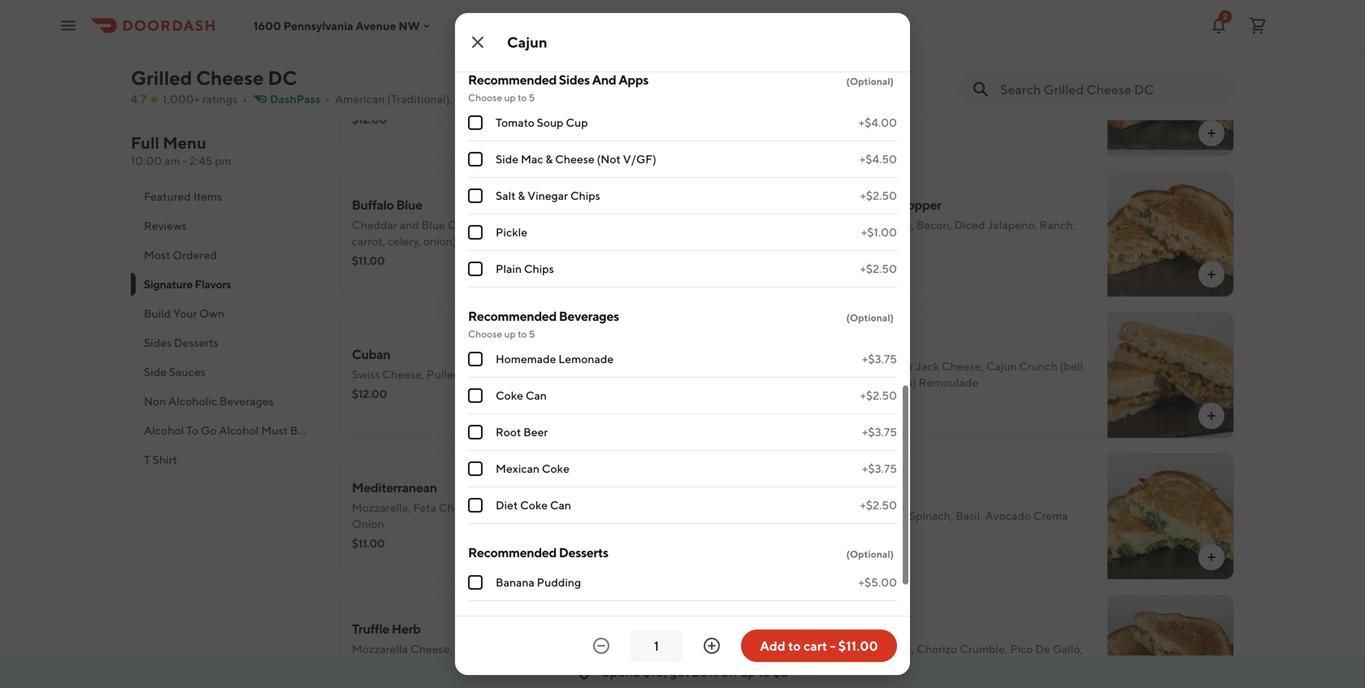 Task type: vqa. For each thing, say whether or not it's contained in the screenshot.
'Delivery' at the top
no



Task type: describe. For each thing, give the bounding box(es) containing it.
No Remoulade checkbox
[[468, 25, 483, 40]]

w
[[364, 424, 376, 437]]

mi
[[554, 92, 566, 106]]

diet coke can
[[496, 498, 571, 512]]

alcoholic
[[168, 394, 217, 408]]

basil, inside green goddess mozzarella cheese, spinach, basil, avocado crema 85% (7)
[[956, 509, 983, 522]]

cheese, inside cheddar cheese, diced jalapeno, pulled pork, mac and chees, bbq sauce $12.00
[[400, 77, 442, 90]]

pepper inside cheddar and pepper jack cheese, cajun crunch (bell pepper, celery, onion) remoulade
[[876, 360, 913, 373]]

truffle herb mozzarella cheese, roasted mushrooms, spinach, truffle herb aioli
[[352, 621, 610, 672]]

cheddar and pepper jack cheese, cajun crunch (bell pepper, celery, onion) remoulade
[[806, 360, 1083, 389]]

cheddar inside buffalo blue cheddar and blue cheese, buffalo crunch (diced carrot, celery, onion), ranch and hot sauce $11.00
[[352, 218, 397, 232]]

bbq image
[[653, 29, 780, 156]]

$11.00 inside button
[[838, 638, 878, 654]]

mozzarella for green
[[806, 509, 862, 522]]

be
[[290, 424, 304, 437]]

1,000+
[[163, 92, 200, 106]]

jalapeno
[[845, 197, 897, 212]]

onion
[[352, 517, 384, 531]]

goddess
[[844, 488, 895, 503]]

20%
[[692, 664, 719, 680]]

homemade lemonade
[[496, 352, 614, 366]]

1600 pennsylvania avenue nw
[[254, 19, 420, 32]]

full
[[131, 133, 159, 152]]

0 vertical spatial blue
[[396, 197, 422, 212]]

side for side mac & cheese (not v/gf)
[[496, 152, 519, 166]]

and
[[592, 72, 616, 87]]

2 truffle from the top
[[352, 659, 385, 672]]

1 horizontal spatial pizza
[[984, 77, 1012, 90]]

+$3.75 for mexican coke
[[862, 462, 897, 475]]

0 vertical spatial coke
[[496, 389, 523, 402]]

cheese, inside mediterranean mozzarella, feta cheese, spinach, tomato, diced red onion $11.00
[[439, 501, 481, 514]]

non alcoholic beverages
[[144, 394, 274, 408]]

signature
[[144, 277, 193, 291]]

0 vertical spatial buffalo
[[352, 197, 394, 212]]

sauce inside buffalo blue cheddar and blue cheese, buffalo crunch (diced carrot, celery, onion), ranch and hot sauce $11.00
[[541, 234, 572, 248]]

pulled inside cheddar cheese, diced jalapeno, pulled pork, mac and chees, bbq sauce $12.00
[[529, 77, 563, 90]]

to inside button
[[788, 638, 801, 654]]

onion)
[[883, 376, 916, 389]]

to left $5
[[758, 664, 770, 680]]

3 • from the left
[[523, 92, 528, 106]]

full menu 10:00 am - 2:45 pm
[[131, 133, 232, 167]]

mozzarella for pizza
[[806, 77, 862, 90]]

popper
[[899, 197, 941, 212]]

diced inside cheddar cheese, diced jalapeno, pulled pork, mac and chees, bbq sauce $12.00
[[444, 77, 475, 90]]

menu
[[163, 133, 206, 152]]

bacon jalapeno popper pepper jack cheese, bacon, diced jalapeno, ranch, and hot sauce
[[806, 197, 1075, 248]]

to inside recommended beverages choose up to 5
[[518, 328, 527, 340]]

1 vertical spatial &
[[518, 189, 525, 202]]

cheese, inside truffle herb mozzarella cheese, roasted mushrooms, spinach, truffle herb aioli
[[410, 642, 453, 656]]

add to cart - $11.00
[[760, 638, 878, 654]]

remoulade inside cheddar and pepper jack cheese, cajun crunch (bell pepper, celery, onion) remoulade
[[919, 376, 978, 389]]

cajun inside cheddar and pepper jack cheese, cajun crunch (bell pepper, celery, onion) remoulade
[[986, 360, 1017, 373]]

mac inside recommended sides and apps group
[[521, 152, 543, 166]]

chees,
[[352, 93, 388, 106]]

pickle
[[496, 225, 527, 239]]

sides inside button
[[144, 336, 172, 349]]

no
[[496, 26, 511, 39]]

southwest image
[[1107, 595, 1234, 688]]

pork, inside cuban swiss cheese, pulled pork, diced pickles, mustard $12.00
[[462, 368, 489, 381]]

(7)
[[890, 529, 904, 542]]

pizza melt image
[[1107, 29, 1234, 156]]

own
[[199, 307, 224, 320]]

pico
[[1010, 642, 1033, 656]]

+$2.50 for diet coke can
[[860, 498, 897, 512]]

red
[[607, 501, 628, 514]]

cheese, inside green goddess mozzarella cheese, spinach, basil, avocado crema 85% (7)
[[865, 509, 907, 522]]

reviews
[[144, 219, 187, 232]]

5 inside recommended sides and apps choose up to 5
[[529, 92, 535, 103]]

+$3.75 for homemade lemonade
[[862, 352, 897, 366]]

1 vertical spatial herb
[[388, 659, 414, 672]]

mac inside cheddar cheese, diced jalapeno, pulled pork, mac and chees, bbq sauce $12.00
[[594, 77, 617, 90]]

non
[[144, 394, 166, 408]]

(optional) for recommended beverages
[[846, 312, 894, 323]]

flavors
[[195, 277, 231, 291]]

aioli
[[416, 659, 440, 672]]

homemade
[[496, 352, 556, 366]]

build your own
[[144, 307, 224, 320]]

1600
[[254, 19, 281, 32]]

lemonade
[[558, 352, 614, 366]]

avenue
[[356, 19, 396, 32]]

plain chips
[[496, 262, 554, 275]]

recommended for recommended sides and apps
[[468, 72, 557, 87]]

ranch,
[[1040, 218, 1075, 232]]

1 horizontal spatial &
[[546, 152, 553, 166]]

diced inside cuban swiss cheese, pulled pork, diced pickles, mustard $12.00
[[492, 368, 522, 381]]

+$1.00
[[861, 225, 897, 239]]

hot inside buffalo blue cheddar and blue cheese, buffalo crunch (diced carrot, celery, onion), ranch and hot sauce $11.00
[[519, 234, 538, 248]]

cajun inside cajun dialog
[[507, 33, 547, 51]]

0 horizontal spatial cheese
[[196, 66, 264, 89]]

green goddess image
[[1107, 453, 1234, 580]]

parmesan
[[886, 77, 937, 90]]

$12.00 inside cuban swiss cheese, pulled pork, diced pickles, mustard $12.00
[[352, 387, 387, 401]]

add item to cart image for green goddess
[[1205, 551, 1218, 564]]

southwest
[[806, 621, 868, 637]]

grilled cheese dc
[[131, 66, 297, 89]]

vinegar
[[527, 189, 568, 202]]

choose inside recommended beverages choose up to 5
[[468, 328, 502, 340]]

avocado inside southwest pepper jack cheese, chorizo crumble, pico de gallo, avocado crema
[[806, 659, 852, 672]]

shirt
[[153, 453, 177, 466]]

build
[[144, 307, 171, 320]]

+$2.50 for salt & vinegar chips
[[860, 189, 897, 202]]

spend
[[602, 664, 640, 680]]

get
[[670, 664, 689, 680]]

2
[[1223, 12, 1228, 21]]

banana
[[496, 576, 535, 589]]

a
[[378, 424, 387, 437]]

diced inside mediterranean mozzarella, feta cheese, spinach, tomato, diced red onion $11.00
[[574, 501, 604, 514]]

beverages inside button
[[219, 394, 274, 408]]

add item to cart image
[[1205, 410, 1218, 423]]

coke can
[[496, 389, 547, 402]]

melt
[[839, 56, 866, 71]]

celery, inside buffalo blue cheddar and blue cheese, buffalo crunch (diced carrot, celery, onion), ranch and hot sauce $11.00
[[388, 234, 421, 248]]

soup
[[537, 116, 564, 129]]

cheddar for cheddar and pepper jack cheese, cajun crunch (bell pepper, celery, onion) remoulade
[[806, 360, 852, 373]]

2 alcohol from the left
[[219, 424, 259, 437]]

1,000+ ratings •
[[163, 92, 247, 106]]

cheddar cheese, diced jalapeno, pulled pork, mac and chees, bbq sauce $12.00
[[352, 77, 638, 126]]

recommended desserts group
[[468, 544, 897, 601]]

+$4.50
[[860, 152, 897, 166]]

food
[[439, 424, 466, 437]]

coke for diet coke can
[[520, 498, 548, 512]]

de
[[1035, 642, 1050, 656]]

spend $15, get 20% off up to $5
[[602, 664, 789, 680]]

and inside cheddar cheese, diced jalapeno, pulled pork, mac and chees, bbq sauce $12.00
[[619, 77, 638, 90]]

non alcoholic beverages button
[[131, 387, 319, 416]]

plain
[[496, 262, 522, 275]]

mediterranean image
[[653, 453, 780, 580]]

+$3.75 for root beer
[[862, 425, 897, 439]]

choose inside recommended sides and apps choose up to 5
[[468, 92, 502, 103]]

go
[[201, 424, 217, 437]]

cup
[[566, 116, 588, 129]]

recommended beverages choose up to 5
[[468, 308, 619, 340]]

mushrooms,
[[500, 642, 564, 656]]

cheese, inside bacon jalapeno popper pepper jack cheese, bacon, diced jalapeno, ranch, and hot sauce
[[872, 218, 914, 232]]

side sauces
[[144, 365, 206, 379]]

off
[[721, 664, 738, 680]]

bacon jalapeno popper image
[[1107, 171, 1234, 297]]

sides inside recommended sides and apps choose up to 5
[[559, 72, 590, 87]]

mexican
[[496, 462, 540, 475]]

0 horizontal spatial chips
[[524, 262, 554, 275]]

spinach, inside truffle herb mozzarella cheese, roasted mushrooms, spinach, truffle herb aioli
[[566, 642, 610, 656]]

notification bell image
[[1209, 16, 1229, 35]]

and inside bacon jalapeno popper pepper jack cheese, bacon, diced jalapeno, ranch, and hot sauce
[[806, 234, 826, 248]]

cart
[[804, 638, 827, 654]]

alcohol to go alcohol must be purchased w a prepared food item button
[[131, 416, 492, 445]]

$12.00 inside cheddar cheese, diced jalapeno, pulled pork, mac and chees, bbq sauce $12.00
[[352, 113, 387, 126]]

nw
[[398, 19, 420, 32]]

1 horizontal spatial chips
[[570, 189, 600, 202]]

mexican coke
[[496, 462, 570, 475]]

roasted
[[455, 642, 498, 656]]



Task type: locate. For each thing, give the bounding box(es) containing it.
american
[[335, 92, 385, 106]]

t shirt
[[144, 453, 177, 466]]

diced down homemade
[[492, 368, 522, 381]]

cajun right close cajun image
[[507, 33, 547, 51]]

desserts inside group
[[559, 545, 608, 560]]

1 vertical spatial pulled
[[427, 368, 460, 381]]

0 horizontal spatial sides
[[144, 336, 172, 349]]

carrot,
[[352, 234, 385, 248]]

salt & vinegar chips
[[496, 189, 600, 202]]

1 horizontal spatial pulled
[[529, 77, 563, 90]]

diced
[[444, 77, 475, 90], [954, 218, 985, 232], [492, 368, 522, 381], [574, 501, 604, 514]]

cheese, inside cuban swiss cheese, pulled pork, diced pickles, mustard $12.00
[[382, 368, 424, 381]]

1 5 from the top
[[529, 92, 535, 103]]

1 vertical spatial $11.00
[[352, 537, 385, 550]]

chips up the (diced
[[570, 189, 600, 202]]

pizza left sauce,
[[984, 77, 1012, 90]]

can down mexican coke
[[550, 498, 571, 512]]

decrease quantity by 1 image
[[592, 636, 611, 656]]

+$2.50 down +$1.00
[[860, 262, 897, 275]]

increase quantity by 1 image
[[702, 636, 722, 656]]

featured items
[[144, 190, 222, 203]]

root
[[496, 425, 521, 439]]

coke right the diet
[[520, 498, 548, 512]]

0 vertical spatial chips
[[570, 189, 600, 202]]

add item to cart image for cuban
[[751, 410, 764, 423]]

1 horizontal spatial -
[[830, 638, 836, 654]]

featured
[[144, 190, 191, 203]]

jack inside southwest pepper jack cheese, chorizo crumble, pico de gallo, avocado crema
[[846, 642, 870, 656]]

0 vertical spatial -
[[182, 154, 187, 167]]

mediterranean
[[352, 480, 437, 495]]

up for recommended sides and apps choose up to 5
[[504, 92, 516, 103]]

0 vertical spatial jalapeno,
[[477, 77, 527, 90]]

add item to cart image for pizza melt
[[1205, 127, 1218, 140]]

celery, left onion)
[[848, 376, 881, 389]]

2 vertical spatial mozzarella
[[352, 642, 408, 656]]

5 inside recommended beverages choose up to 5
[[529, 328, 535, 340]]

pizza left melt
[[806, 56, 837, 71]]

crunch left the "(bell"
[[1019, 360, 1058, 373]]

0 vertical spatial (optional)
[[846, 76, 894, 87]]

1 vertical spatial recommended
[[468, 308, 557, 324]]

truffle herb image
[[653, 595, 780, 688]]

$11.00 down southwest
[[838, 638, 878, 654]]

0 vertical spatial avocado
[[985, 509, 1031, 522]]

2 vertical spatial coke
[[520, 498, 548, 512]]

pepper inside bacon jalapeno popper pepper jack cheese, bacon, diced jalapeno, ranch, and hot sauce
[[806, 218, 844, 232]]

v/gf)
[[623, 152, 656, 166]]

sauce,
[[1014, 77, 1048, 90]]

and inside cheddar and pepper jack cheese, cajun crunch (bell pepper, celery, onion) remoulade
[[854, 360, 873, 373]]

1 vertical spatial sides
[[144, 336, 172, 349]]

0 horizontal spatial pulled
[[427, 368, 460, 381]]

1 choose from the top
[[468, 92, 502, 103]]

pulled
[[529, 77, 563, 90], [427, 368, 460, 381]]

hot up plain chips
[[519, 234, 538, 248]]

1 +$2.50 from the top
[[860, 189, 897, 202]]

item
[[468, 424, 492, 437]]

0 vertical spatial sides
[[559, 72, 590, 87]]

1 • from the left
[[242, 92, 247, 106]]

bacon
[[806, 197, 842, 212]]

1 horizontal spatial cajun
[[986, 360, 1017, 373]]

cuban swiss cheese, pulled pork, diced pickles, mustard $12.00
[[352, 347, 610, 401]]

items
[[193, 190, 222, 203]]

choose
[[468, 92, 502, 103], [468, 328, 502, 340]]

recommended beverages group
[[468, 307, 897, 524]]

pork, up mi in the top of the page
[[565, 77, 592, 90]]

2 vertical spatial $11.00
[[838, 638, 878, 654]]

0 horizontal spatial pizza
[[806, 56, 837, 71]]

jalapeno,
[[477, 77, 527, 90], [987, 218, 1037, 232]]

cheddar up pepper,
[[806, 360, 852, 373]]

1 vertical spatial crunch
[[1019, 360, 1058, 373]]

1 vertical spatial crema
[[854, 659, 889, 672]]

hot inside bacon jalapeno popper pepper jack cheese, bacon, diced jalapeno, ranch, and hot sauce
[[828, 234, 847, 248]]

buffalo down salt
[[492, 218, 530, 232]]

0 vertical spatial beverages
[[559, 308, 619, 324]]

tomato,
[[530, 501, 571, 514]]

cuban image
[[653, 312, 780, 439]]

desserts inside button
[[174, 336, 218, 349]]

beverages up lemonade
[[559, 308, 619, 324]]

cheddar up chees,
[[352, 77, 397, 90]]

2 (optional) from the top
[[846, 312, 894, 323]]

& down 'soup'
[[546, 152, 553, 166]]

sauce inside bacon jalapeno popper pepper jack cheese, bacon, diced jalapeno, ranch, and hot sauce
[[850, 234, 881, 248]]

recommended up homemade
[[468, 308, 557, 324]]

pork, up item on the bottom left of page
[[462, 368, 489, 381]]

basil, inside pizza melt mozzarella and parmesan cheese, pizza sauce, basil, dried oregano
[[1051, 77, 1078, 90]]

alcohol left 'to'
[[144, 424, 184, 437]]

2 +$3.75 from the top
[[862, 425, 897, 439]]

open menu image
[[59, 16, 78, 35]]

- inside full menu 10:00 am - 2:45 pm
[[182, 154, 187, 167]]

1 vertical spatial coke
[[542, 462, 570, 475]]

2 vertical spatial up
[[740, 664, 756, 680]]

to inside recommended sides and apps choose up to 5
[[518, 92, 527, 103]]

0 vertical spatial pizza
[[806, 56, 837, 71]]

0 horizontal spatial can
[[526, 389, 547, 402]]

$11.00 down carrot,
[[352, 254, 385, 267]]

desserts up sauces
[[174, 336, 218, 349]]

cheese, inside buffalo blue cheddar and blue cheese, buffalo crunch (diced carrot, celery, onion), ranch and hot sauce $11.00
[[447, 218, 490, 232]]

3 (optional) from the top
[[846, 548, 894, 560]]

0 vertical spatial cheddar
[[352, 77, 397, 90]]

diced up american (traditional), sandwiches • 0.2 mi at left
[[444, 77, 475, 90]]

crema
[[1033, 509, 1068, 522], [854, 659, 889, 672]]

recommended up "banana"
[[468, 545, 557, 560]]

side inside button
[[144, 365, 167, 379]]

1 horizontal spatial •
[[325, 92, 330, 106]]

1 horizontal spatial jalapeno,
[[987, 218, 1037, 232]]

0 vertical spatial basil,
[[1051, 77, 1078, 90]]

pork, inside cheddar cheese, diced jalapeno, pulled pork, mac and chees, bbq sauce $12.00
[[565, 77, 592, 90]]

5 up homemade
[[529, 328, 535, 340]]

cheese, inside cheddar and pepper jack cheese, cajun crunch (bell pepper, celery, onion) remoulade
[[942, 360, 984, 373]]

up up tomato
[[504, 92, 516, 103]]

must
[[261, 424, 288, 437]]

0 vertical spatial mac
[[594, 77, 617, 90]]

sides desserts
[[144, 336, 218, 349]]

(optional) up onion)
[[846, 312, 894, 323]]

spinach, inside mediterranean mozzarella, feta cheese, spinach, tomato, diced red onion $11.00
[[483, 501, 527, 514]]

celery, inside cheddar and pepper jack cheese, cajun crunch (bell pepper, celery, onion) remoulade
[[848, 376, 881, 389]]

0 horizontal spatial remoulade
[[514, 26, 573, 39]]

+$3.75 up goddess
[[862, 462, 897, 475]]

1 vertical spatial truffle
[[352, 659, 385, 672]]

1 horizontal spatial sauce
[[541, 234, 572, 248]]

1 horizontal spatial avocado
[[985, 509, 1031, 522]]

1 vertical spatial buffalo
[[492, 218, 530, 232]]

side sauces button
[[131, 358, 319, 387]]

remoulade right onion)
[[919, 376, 978, 389]]

(optional) inside recommended beverages group
[[846, 312, 894, 323]]

banana pudding
[[496, 576, 581, 589]]

$11.00 inside mediterranean mozzarella, feta cheese, spinach, tomato, diced red onion $11.00
[[352, 537, 385, 550]]

pulled inside cuban swiss cheese, pulled pork, diced pickles, mustard $12.00
[[427, 368, 460, 381]]

american (traditional), sandwiches • 0.2 mi
[[335, 92, 566, 106]]

t
[[144, 453, 150, 466]]

0 vertical spatial crunch
[[532, 218, 570, 232]]

pennsylvania
[[284, 19, 353, 32]]

mediterranean mozzarella, feta cheese, spinach, tomato, diced red onion $11.00
[[352, 480, 628, 550]]

up for spend $15, get 20% off up to $5
[[740, 664, 756, 680]]

sides down build
[[144, 336, 172, 349]]

grilled
[[131, 66, 192, 89]]

buffalo
[[352, 197, 394, 212], [492, 218, 530, 232]]

sides desserts button
[[131, 328, 319, 358]]

cheddar inside cheddar and pepper jack cheese, cajun crunch (bell pepper, celery, onion) remoulade
[[806, 360, 852, 373]]

cajun
[[507, 33, 547, 51], [986, 360, 1017, 373]]

0 vertical spatial pepper
[[806, 218, 844, 232]]

to left 0.2
[[518, 92, 527, 103]]

1 vertical spatial cheese
[[555, 152, 595, 166]]

cheese up ratings
[[196, 66, 264, 89]]

3 recommended from the top
[[468, 545, 557, 560]]

coke for mexican coke
[[542, 462, 570, 475]]

to up homemade
[[518, 328, 527, 340]]

side up non
[[144, 365, 167, 379]]

cheddar for cheddar cheese, diced jalapeno, pulled pork, mac and chees, bbq sauce $12.00
[[352, 77, 397, 90]]

1 +$3.75 from the top
[[862, 352, 897, 366]]

1 horizontal spatial pork,
[[565, 77, 592, 90]]

side for side sauces
[[144, 365, 167, 379]]

gallo,
[[1053, 642, 1083, 656]]

ordered
[[173, 248, 217, 262]]

mozzarella inside pizza melt mozzarella and parmesan cheese, pizza sauce, basil, dried oregano
[[806, 77, 862, 90]]

choose up cuban swiss cheese, pulled pork, diced pickles, mustard $12.00
[[468, 328, 502, 340]]

pepper inside southwest pepper jack cheese, chorizo crumble, pico de gallo, avocado crema
[[806, 642, 844, 656]]

cheese, inside pizza melt mozzarella and parmesan cheese, pizza sauce, basil, dried oregano
[[940, 77, 982, 90]]

cheddar
[[352, 77, 397, 90], [352, 218, 397, 232], [806, 360, 852, 373]]

0 horizontal spatial crema
[[854, 659, 889, 672]]

0 vertical spatial +$3.75
[[862, 352, 897, 366]]

• left american
[[325, 92, 330, 106]]

herb up aioli
[[392, 621, 421, 637]]

desserts up pudding
[[559, 545, 608, 560]]

1 truffle from the top
[[352, 621, 389, 637]]

recommended inside recommended beverages choose up to 5
[[468, 308, 557, 324]]

cheesesteak image
[[1107, 0, 1234, 15]]

spinach,
[[483, 501, 527, 514], [909, 509, 953, 522], [566, 642, 610, 656]]

2 vertical spatial (optional)
[[846, 548, 894, 560]]

0 vertical spatial remoulade
[[514, 26, 573, 39]]

cajun left the "(bell"
[[986, 360, 1017, 373]]

+$2.50 for plain chips
[[860, 262, 897, 275]]

recommended for recommended beverages
[[468, 308, 557, 324]]

$12.00 down chees,
[[352, 113, 387, 126]]

mac down the tomato soup cup
[[521, 152, 543, 166]]

jack down southwest
[[846, 642, 870, 656]]

most
[[144, 248, 170, 262]]

jack inside bacon jalapeno popper pepper jack cheese, bacon, diced jalapeno, ranch, and hot sauce
[[846, 218, 870, 232]]

crema inside green goddess mozzarella cheese, spinach, basil, avocado crema 85% (7)
[[1033, 509, 1068, 522]]

no remoulade
[[496, 26, 573, 39]]

-
[[182, 154, 187, 167], [830, 638, 836, 654]]

1 horizontal spatial side
[[496, 152, 519, 166]]

2 horizontal spatial spinach,
[[909, 509, 953, 522]]

remoulade
[[514, 26, 573, 39], [919, 376, 978, 389]]

jack up onion)
[[916, 360, 939, 373]]

pepper up onion)
[[876, 360, 913, 373]]

(optional) down 85% at the bottom right
[[846, 548, 894, 560]]

sauce inside cheddar cheese, diced jalapeno, pulled pork, mac and chees, bbq sauce $12.00
[[418, 93, 449, 106]]

1 (optional) from the top
[[846, 76, 894, 87]]

choose up tomato
[[468, 92, 502, 103]]

up right 'off'
[[740, 664, 756, 680]]

sandwiches
[[455, 92, 516, 106]]

up inside recommended beverages choose up to 5
[[504, 328, 516, 340]]

2 $12.00 from the top
[[352, 387, 387, 401]]

side inside group
[[496, 152, 519, 166]]

1 horizontal spatial celery,
[[848, 376, 881, 389]]

+$2.50 down +$4.50
[[860, 189, 897, 202]]

sauce down jalapeno
[[850, 234, 881, 248]]

1 vertical spatial jack
[[916, 360, 939, 373]]

sauce right bbq
[[418, 93, 449, 106]]

cuban
[[352, 347, 390, 362]]

3 +$2.50 from the top
[[860, 389, 897, 402]]

1 vertical spatial desserts
[[559, 545, 608, 560]]

cajun dialog
[[455, 0, 910, 687]]

am
[[164, 154, 180, 167]]

1 vertical spatial pepper
[[876, 360, 913, 373]]

most ordered
[[144, 248, 217, 262]]

up inside recommended sides and apps choose up to 5
[[504, 92, 516, 103]]

chips right plain
[[524, 262, 554, 275]]

1 vertical spatial jalapeno,
[[987, 218, 1037, 232]]

pulled up 0.2
[[529, 77, 563, 90]]

0 vertical spatial mozzarella
[[806, 77, 862, 90]]

avocado inside green goddess mozzarella cheese, spinach, basil, avocado crema 85% (7)
[[985, 509, 1031, 522]]

recommended sides and apps group
[[468, 71, 897, 288]]

beverages inside recommended beverages choose up to 5
[[559, 308, 619, 324]]

1 alcohol from the left
[[144, 424, 184, 437]]

basil,
[[1051, 77, 1078, 90], [956, 509, 983, 522]]

0 vertical spatial celery,
[[388, 234, 421, 248]]

jalapeno, left ranch,
[[987, 218, 1037, 232]]

mozzarella inside green goddess mozzarella cheese, spinach, basil, avocado crema 85% (7)
[[806, 509, 862, 522]]

pizza melt mozzarella and parmesan cheese, pizza sauce, basil, dried oregano
[[806, 56, 1078, 106]]

2 • from the left
[[325, 92, 330, 106]]

5 up the tomato soup cup
[[529, 92, 535, 103]]

0 horizontal spatial mac
[[521, 152, 543, 166]]

jalapeno, up sandwiches
[[477, 77, 527, 90]]

1600 pennsylvania avenue nw button
[[254, 19, 433, 32]]

• right ratings
[[242, 92, 247, 106]]

2 vertical spatial jack
[[846, 642, 870, 656]]

mozzarella inside truffle herb mozzarella cheese, roasted mushrooms, spinach, truffle herb aioli
[[352, 642, 408, 656]]

diced left red
[[574, 501, 604, 514]]

mozzarella for truffle
[[352, 642, 408, 656]]

None checkbox
[[468, 115, 483, 130], [468, 152, 483, 167], [468, 189, 483, 203], [468, 425, 483, 440], [468, 462, 483, 476], [468, 498, 483, 513], [468, 575, 483, 590], [468, 115, 483, 130], [468, 152, 483, 167], [468, 189, 483, 203], [468, 425, 483, 440], [468, 462, 483, 476], [468, 498, 483, 513], [468, 575, 483, 590]]

0 items, open order cart image
[[1248, 16, 1268, 35]]

recommended desserts
[[468, 545, 608, 560]]

(bell
[[1060, 360, 1083, 373]]

add item to cart image for bacon jalapeno popper
[[1205, 268, 1218, 281]]

and
[[619, 77, 638, 90], [865, 77, 884, 90], [400, 218, 419, 232], [497, 234, 516, 248], [806, 234, 826, 248], [854, 360, 873, 373]]

2 horizontal spatial sauce
[[850, 234, 881, 248]]

$11.00 down the onion
[[352, 537, 385, 550]]

up up homemade
[[504, 328, 516, 340]]

$11.00 inside buffalo blue cheddar and blue cheese, buffalo crunch (diced carrot, celery, onion), ranch and hot sauce $11.00
[[352, 254, 385, 267]]

jack down jalapeno
[[846, 218, 870, 232]]

1 horizontal spatial mac
[[594, 77, 617, 90]]

cheese, inside southwest pepper jack cheese, chorizo crumble, pico de gallo, avocado crema
[[872, 642, 914, 656]]

cheese left (not
[[555, 152, 595, 166]]

pizza
[[806, 56, 837, 71], [984, 77, 1012, 90]]

add item to cart image
[[1205, 127, 1218, 140], [1205, 268, 1218, 281], [751, 410, 764, 423], [1205, 551, 1218, 564]]

mac left apps
[[594, 77, 617, 90]]

2 choose from the top
[[468, 328, 502, 340]]

0 horizontal spatial •
[[242, 92, 247, 106]]

1 vertical spatial side
[[144, 365, 167, 379]]

0 horizontal spatial avocado
[[806, 659, 852, 672]]

85%
[[865, 529, 888, 542]]

buffalo blue image
[[653, 171, 780, 297]]

no remoulade group
[[468, 0, 897, 51]]

1 recommended from the top
[[468, 72, 557, 87]]

- right cart
[[830, 638, 836, 654]]

beverages down side sauces button
[[219, 394, 274, 408]]

your
[[173, 307, 197, 320]]

coke up root
[[496, 389, 523, 402]]

0 vertical spatial $11.00
[[352, 254, 385, 267]]

(optional) for recommended sides and apps
[[846, 76, 894, 87]]

1 vertical spatial up
[[504, 328, 516, 340]]

$15,
[[643, 664, 667, 680]]

jack
[[846, 218, 870, 232], [916, 360, 939, 373], [846, 642, 870, 656]]

jack inside cheddar and pepper jack cheese, cajun crunch (bell pepper, celery, onion) remoulade
[[916, 360, 939, 373]]

1 vertical spatial (optional)
[[846, 312, 894, 323]]

1 vertical spatial mac
[[521, 152, 543, 166]]

4 +$2.50 from the top
[[860, 498, 897, 512]]

0 horizontal spatial &
[[518, 189, 525, 202]]

crema inside southwest pepper jack cheese, chorizo crumble, pico de gallo, avocado crema
[[854, 659, 889, 672]]

2 +$2.50 from the top
[[860, 262, 897, 275]]

pepper down southwest
[[806, 642, 844, 656]]

diced inside bacon jalapeno popper pepper jack cheese, bacon, diced jalapeno, ranch, and hot sauce
[[954, 218, 985, 232]]

desserts for recommended desserts
[[559, 545, 608, 560]]

1 horizontal spatial hot
[[828, 234, 847, 248]]

- inside button
[[830, 638, 836, 654]]

- right am
[[182, 154, 187, 167]]

0 horizontal spatial hot
[[519, 234, 538, 248]]

0 vertical spatial pulled
[[529, 77, 563, 90]]

featured items button
[[131, 182, 319, 211]]

0 vertical spatial $12.00
[[352, 113, 387, 126]]

• left 0.2
[[523, 92, 528, 106]]

0 vertical spatial herb
[[392, 621, 421, 637]]

3 +$3.75 from the top
[[862, 462, 897, 475]]

0 vertical spatial truffle
[[352, 621, 389, 637]]

0 vertical spatial &
[[546, 152, 553, 166]]

cheese inside recommended sides and apps group
[[555, 152, 595, 166]]

crunch inside buffalo blue cheddar and blue cheese, buffalo crunch (diced carrot, celery, onion), ranch and hot sauce $11.00
[[532, 218, 570, 232]]

to left cart
[[788, 638, 801, 654]]

and inside pizza melt mozzarella and parmesan cheese, pizza sauce, basil, dried oregano
[[865, 77, 884, 90]]

0 horizontal spatial side
[[144, 365, 167, 379]]

1 horizontal spatial crema
[[1033, 509, 1068, 522]]

spinach, for mediterranean
[[483, 501, 527, 514]]

tomato
[[496, 116, 534, 129]]

2 5 from the top
[[529, 328, 535, 340]]

1 $12.00 from the top
[[352, 113, 387, 126]]

0 vertical spatial pork,
[[565, 77, 592, 90]]

buffalo blue cheddar and blue cheese, buffalo crunch (diced carrot, celery, onion), ranch and hot sauce $11.00
[[352, 197, 606, 267]]

sauce up plain chips
[[541, 234, 572, 248]]

& right salt
[[518, 189, 525, 202]]

2 horizontal spatial •
[[523, 92, 528, 106]]

southwest pepper jack cheese, chorizo crumble, pico de gallo, avocado crema
[[806, 621, 1083, 672]]

1 vertical spatial mozzarella
[[806, 509, 862, 522]]

herb left aioli
[[388, 659, 414, 672]]

dc
[[268, 66, 297, 89]]

0 vertical spatial crema
[[1033, 509, 1068, 522]]

remoulade inside group
[[514, 26, 573, 39]]

None checkbox
[[468, 225, 483, 240], [468, 262, 483, 276], [468, 352, 483, 366], [468, 388, 483, 403], [468, 225, 483, 240], [468, 262, 483, 276], [468, 352, 483, 366], [468, 388, 483, 403]]

jalapeno, inside bacon jalapeno popper pepper jack cheese, bacon, diced jalapeno, ranch, and hot sauce
[[987, 218, 1037, 232]]

Item Search search field
[[1000, 80, 1221, 98]]

can down pickles,
[[526, 389, 547, 402]]

apps
[[619, 72, 648, 87]]

hot
[[519, 234, 538, 248], [828, 234, 847, 248]]

0 vertical spatial 5
[[529, 92, 535, 103]]

0 horizontal spatial buffalo
[[352, 197, 394, 212]]

reuben image
[[653, 0, 780, 15]]

spinach, inside green goddess mozzarella cheese, spinach, basil, avocado crema 85% (7)
[[909, 509, 953, 522]]

hot down bacon
[[828, 234, 847, 248]]

1 vertical spatial beverages
[[219, 394, 274, 408]]

pudding
[[537, 576, 581, 589]]

1 hot from the left
[[519, 234, 538, 248]]

add
[[760, 638, 785, 654]]

+$3.75 up onion)
[[862, 352, 897, 366]]

Current quantity is 1 number field
[[640, 637, 673, 655]]

mustard
[[566, 368, 610, 381]]

can
[[526, 389, 547, 402], [550, 498, 571, 512]]

remoulade right no at the top of the page
[[514, 26, 573, 39]]

1 vertical spatial choose
[[468, 328, 502, 340]]

0 vertical spatial up
[[504, 92, 516, 103]]

bbq
[[390, 93, 415, 106]]

celery, right carrot,
[[388, 234, 421, 248]]

sides up mi in the top of the page
[[559, 72, 590, 87]]

close cajun image
[[468, 33, 488, 52]]

add to cart - $11.00 button
[[741, 630, 897, 662]]

(traditional),
[[387, 92, 453, 106]]

1 vertical spatial pork,
[[462, 368, 489, 381]]

(optional) up oregano
[[846, 76, 894, 87]]

recommended up sandwiches
[[468, 72, 557, 87]]

4.7
[[131, 92, 146, 106]]

crunch down salt & vinegar chips
[[532, 218, 570, 232]]

cheddar inside cheddar cheese, diced jalapeno, pulled pork, mac and chees, bbq sauce $12.00
[[352, 77, 397, 90]]

0 vertical spatial jack
[[846, 218, 870, 232]]

mozzarella,
[[352, 501, 411, 514]]

+$3.75 down onion)
[[862, 425, 897, 439]]

ratings
[[202, 92, 237, 106]]

0 horizontal spatial sauce
[[418, 93, 449, 106]]

2 hot from the left
[[828, 234, 847, 248]]

pepper down bacon
[[806, 218, 844, 232]]

pulled up food
[[427, 368, 460, 381]]

coke right mexican
[[542, 462, 570, 475]]

jalapeno, inside cheddar cheese, diced jalapeno, pulled pork, mac and chees, bbq sauce $12.00
[[477, 77, 527, 90]]

sides
[[559, 72, 590, 87], [144, 336, 172, 349]]

buffalo up carrot,
[[352, 197, 394, 212]]

0 vertical spatial side
[[496, 152, 519, 166]]

spinach, for green goddess
[[909, 509, 953, 522]]

(optional)
[[846, 76, 894, 87], [846, 312, 894, 323], [846, 548, 894, 560]]

pepper,
[[806, 376, 845, 389]]

1 horizontal spatial alcohol
[[219, 424, 259, 437]]

diced right bacon, in the top of the page
[[954, 218, 985, 232]]

recommended inside recommended sides and apps choose up to 5
[[468, 72, 557, 87]]

desserts for sides desserts
[[174, 336, 218, 349]]

+$2.50 right pepper,
[[860, 389, 897, 402]]

cheddar up carrot,
[[352, 218, 397, 232]]

1 vertical spatial blue
[[421, 218, 445, 232]]

2 recommended from the top
[[468, 308, 557, 324]]

2 vertical spatial recommended
[[468, 545, 557, 560]]

crunch inside cheddar and pepper jack cheese, cajun crunch (bell pepper, celery, onion) remoulade
[[1019, 360, 1058, 373]]

1 horizontal spatial can
[[550, 498, 571, 512]]

side up salt
[[496, 152, 519, 166]]

+$2.50 for coke can
[[860, 389, 897, 402]]

(optional) inside recommended desserts group
[[846, 548, 894, 560]]

1 vertical spatial remoulade
[[919, 376, 978, 389]]

+$2.50 up 85% at the bottom right
[[860, 498, 897, 512]]

0.2
[[534, 92, 551, 106]]

0 vertical spatial cheese
[[196, 66, 264, 89]]

$12.00 down swiss
[[352, 387, 387, 401]]

cajun image
[[1107, 312, 1234, 439]]

mozzarella
[[806, 77, 862, 90], [806, 509, 862, 522], [352, 642, 408, 656]]

2 vertical spatial pepper
[[806, 642, 844, 656]]

green
[[806, 488, 842, 503]]

alcohol right go on the bottom left
[[219, 424, 259, 437]]

(optional) inside recommended sides and apps group
[[846, 76, 894, 87]]



